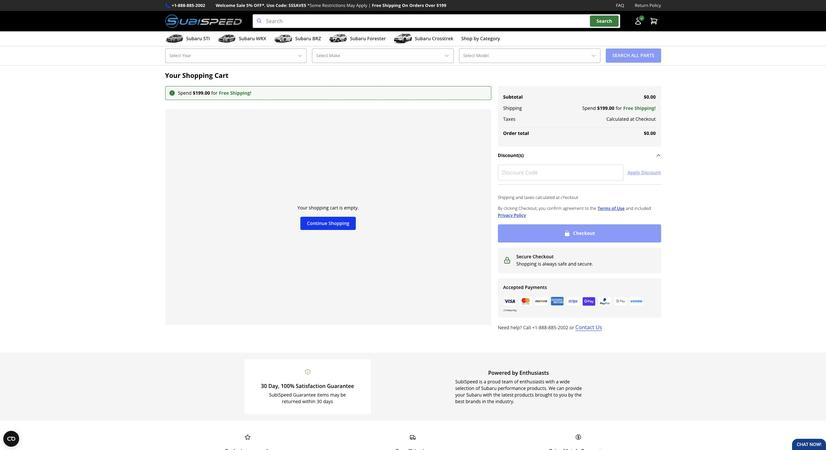 Task type: describe. For each thing, give the bounding box(es) containing it.
accepted payments
[[503, 284, 547, 290]]

included
[[635, 205, 651, 211]]

items
[[317, 392, 329, 398]]

2 horizontal spatial by
[[569, 392, 574, 398]]

secure checkout shopping is always safe and secure.
[[517, 253, 593, 267]]

continue shopping
[[307, 220, 350, 226]]

may
[[330, 392, 339, 398]]

subaru crosstrek button
[[394, 33, 454, 46]]

0 horizontal spatial +1-
[[172, 2, 178, 8]]

1 a from the left
[[484, 378, 487, 385]]

shopping
[[309, 204, 329, 211]]

checkout inside secure checkout shopping is always safe and secure.
[[533, 253, 554, 260]]

in
[[482, 398, 486, 404]]

subaru forester button
[[329, 33, 386, 46]]

$0.00 for subtotal
[[644, 94, 656, 100]]

shopping for your
[[182, 71, 213, 80]]

by for powered
[[512, 369, 518, 376]]

wrx
[[256, 35, 266, 42]]

search input field
[[253, 14, 620, 28]]

within
[[302, 398, 316, 404]]

contact
[[576, 324, 595, 331]]

total
[[518, 130, 529, 136]]

code:
[[276, 2, 288, 8]]

free shipping image
[[410, 434, 417, 440]]

return
[[635, 2, 649, 8]]

2 vertical spatial free
[[624, 105, 634, 111]]

0 horizontal spatial of
[[476, 385, 480, 391]]

or
[[570, 324, 574, 331]]

privacy policy link
[[498, 212, 526, 219]]

calculated
[[536, 194, 555, 200]]

shopping for continue
[[329, 220, 350, 226]]

0 horizontal spatial guarantee
[[293, 392, 316, 398]]

the up industry.
[[494, 392, 501, 398]]

industry.
[[496, 398, 515, 404]]

and inside secure checkout shopping is always safe and secure.
[[568, 261, 577, 267]]

discover image
[[535, 297, 548, 306]]

1 horizontal spatial spend
[[583, 105, 596, 111]]

team
[[502, 378, 513, 385]]

*some
[[308, 2, 321, 8]]

0 vertical spatial 888-
[[178, 2, 187, 8]]

discount(s)
[[498, 152, 524, 158]]

faq link
[[616, 2, 625, 9]]

accepted
[[503, 284, 524, 290]]

2002 inside need help? call +1-888-885-2002 or contact us
[[558, 324, 569, 331]]

Select Model button
[[459, 49, 601, 63]]

shipping and taxes calculated at checkout
[[498, 194, 579, 200]]

cart
[[215, 71, 229, 80]]

5%
[[246, 2, 253, 8]]

is for empty.
[[340, 204, 343, 211]]

need help? call +1-888-885-2002 or contact us
[[498, 324, 602, 331]]

a subaru brz thumbnail image image
[[274, 34, 293, 44]]

1 vertical spatial spend $ 199.00 for free shipping!
[[583, 105, 656, 111]]

30 day, 100% satisfaction guarantee image
[[304, 368, 311, 375]]

subaru sti button
[[165, 33, 210, 46]]

0 horizontal spatial 199.00
[[196, 90, 210, 96]]

the inside by clicking checkout, you confirm agreement to the terms of use and included privacy policy
[[590, 205, 597, 211]]

products
[[515, 392, 534, 398]]

select year image
[[297, 53, 303, 58]]

privacy
[[498, 212, 513, 218]]

30 day, 100% satisfaction guarantee subispeed guarantee items may be returned within 30 days
[[261, 382, 354, 404]]

brands
[[466, 398, 481, 404]]

1 horizontal spatial 199.00
[[600, 105, 615, 111]]

contact us link
[[576, 324, 602, 331]]

welcome sale 5% off*. use code: sssave5
[[216, 2, 306, 8]]

0 vertical spatial at
[[630, 116, 635, 122]]

subaru brz button
[[274, 33, 321, 46]]

order
[[503, 130, 517, 136]]

you inside powered by enthusiasts subispeed is a proud team of enthusiasts with a wide selection of subaru performance products. we can provide your subaru with the latest products brought to you by the best brands in the industry.
[[559, 392, 567, 398]]

crosstrek
[[432, 35, 454, 42]]

policy inside return policy link
[[650, 2, 661, 8]]

use inside by clicking checkout, you confirm agreement to the terms of use and included privacy policy
[[617, 205, 625, 211]]

best
[[455, 398, 465, 404]]

your for your shopping cart
[[165, 71, 181, 80]]

provide
[[566, 385, 582, 391]]

$0.00 for order total
[[644, 130, 656, 136]]

subaru crosstrek
[[415, 35, 454, 42]]

subaru for subaru forester
[[350, 35, 366, 42]]

terms
[[598, 205, 611, 211]]

order total
[[503, 130, 529, 136]]

subaru for subaru crosstrek
[[415, 35, 431, 42]]

subaru brz
[[295, 35, 321, 42]]

0 vertical spatial 2002
[[195, 2, 205, 8]]

0 vertical spatial guarantee
[[327, 382, 354, 390]]

restrictions
[[322, 2, 346, 8]]

enthusiasts
[[520, 369, 549, 376]]

stripe image
[[567, 297, 580, 306]]

888- inside need help? call +1-888-885-2002 or contact us
[[539, 324, 549, 331]]

0 vertical spatial shipping
[[383, 2, 401, 8]]

subispeed inside the 30 day, 100% satisfaction guarantee subispeed guarantee items may be returned within 30 days
[[269, 392, 292, 398]]

safe
[[558, 261, 567, 267]]

paypal image
[[598, 297, 612, 306]]

open widget image
[[3, 431, 19, 447]]

0 vertical spatial for
[[211, 90, 218, 96]]

sssave5
[[289, 2, 306, 8]]

enthusiasts
[[520, 378, 545, 385]]

shopping inside secure checkout shopping is always safe and secure.
[[517, 261, 537, 267]]

0 horizontal spatial with
[[483, 392, 492, 398]]

call
[[523, 324, 531, 331]]

of inside by clicking checkout, you confirm agreement to the terms of use and included privacy policy
[[612, 205, 616, 211]]

clicking
[[504, 205, 518, 211]]

subaru for subaru wrx
[[239, 35, 255, 42]]

1 horizontal spatial $
[[598, 105, 600, 111]]

subaru wrx button
[[218, 33, 266, 46]]

0 vertical spatial 30
[[261, 382, 267, 390]]

your shopping cart
[[165, 71, 229, 80]]

products.
[[527, 385, 548, 391]]

powered
[[488, 369, 511, 376]]

a subaru forester thumbnail image image
[[329, 34, 348, 44]]

subaru down the proud
[[481, 385, 497, 391]]

amex image
[[551, 297, 564, 306]]

subtotal
[[503, 94, 523, 100]]

satisfaction
[[296, 382, 326, 390]]

shoppay image
[[583, 297, 596, 306]]

shop by category button
[[461, 33, 500, 46]]

1 vertical spatial at
[[556, 194, 560, 200]]

metapay image
[[504, 309, 517, 312]]

return policy link
[[635, 2, 661, 9]]

on
[[402, 2, 408, 8]]

off*.
[[254, 2, 266, 8]]

shipping for shipping
[[503, 105, 522, 111]]

brz
[[313, 35, 321, 42]]

continue
[[307, 220, 327, 226]]

shipping for shipping and taxes calculated at checkout
[[498, 194, 515, 200]]

subaru forester
[[350, 35, 386, 42]]

885- inside +1-888-885-2002 link
[[187, 2, 195, 8]]

*some restrictions may apply | free shipping on orders over $199
[[308, 2, 447, 8]]

calculated
[[607, 116, 629, 122]]

powered by enthusiasts subispeed is a proud team of enthusiasts with a wide selection of subaru performance products. we can provide your subaru with the latest products brought to you by the best brands in the industry.
[[455, 369, 582, 404]]

can
[[557, 385, 565, 391]]



Task type: vqa. For each thing, say whether or not it's contained in the screenshot.
authorized dealer of subaru on the right bottom
no



Task type: locate. For each thing, give the bounding box(es) containing it.
199.00 up calculated
[[600, 105, 615, 111]]

use
[[267, 2, 275, 8], [617, 205, 625, 211]]

your shopping cart is empty.
[[298, 204, 359, 211]]

1 vertical spatial your
[[298, 204, 308, 211]]

checkout,
[[519, 205, 538, 211]]

checkout button
[[498, 224, 661, 242]]

+1- inside need help? call +1-888-885-2002 or contact us
[[532, 324, 539, 331]]

is left the proud
[[479, 378, 483, 385]]

Discount Code field
[[498, 165, 624, 180]]

0 vertical spatial and
[[516, 194, 523, 200]]

0 vertical spatial shipping!
[[230, 90, 251, 96]]

the right in
[[487, 398, 495, 404]]

us
[[596, 324, 602, 331]]

0 horizontal spatial shipping!
[[230, 90, 251, 96]]

checkout
[[636, 116, 656, 122], [573, 230, 595, 236], [533, 253, 554, 260]]

subispeed up selection
[[455, 378, 478, 385]]

venmo image
[[630, 297, 643, 306]]

2 horizontal spatial and
[[626, 205, 634, 211]]

0 horizontal spatial 888-
[[178, 2, 187, 8]]

at up confirm on the top right of the page
[[556, 194, 560, 200]]

1 horizontal spatial free
[[372, 2, 381, 8]]

continue shopping button
[[301, 217, 356, 230]]

1 horizontal spatial a
[[556, 378, 559, 385]]

subispeed logo image
[[165, 14, 242, 28]]

by
[[474, 35, 479, 42], [512, 369, 518, 376], [569, 392, 574, 398]]

price match guarantee image
[[575, 434, 582, 440]]

confirm
[[547, 205, 562, 211]]

0 vertical spatial free
[[372, 2, 381, 8]]

the down provide
[[575, 392, 582, 398]]

subispeed down the day,
[[269, 392, 292, 398]]

0 vertical spatial spend
[[178, 90, 192, 96]]

2002
[[195, 2, 205, 8], [558, 324, 569, 331]]

may
[[347, 2, 355, 8]]

you down can
[[559, 392, 567, 398]]

at right calculated
[[630, 116, 635, 122]]

subaru left sti
[[186, 35, 202, 42]]

1 horizontal spatial 30
[[317, 398, 322, 404]]

1 horizontal spatial your
[[298, 204, 308, 211]]

1 horizontal spatial 888-
[[539, 324, 549, 331]]

shop
[[461, 35, 473, 42]]

30
[[261, 382, 267, 390], [317, 398, 322, 404]]

shipping left on
[[383, 2, 401, 8]]

for down cart
[[211, 90, 218, 96]]

and left included
[[626, 205, 634, 211]]

0 horizontal spatial free
[[219, 90, 229, 96]]

googlepay image
[[614, 297, 627, 306]]

a subaru sti thumbnail image image
[[165, 34, 184, 44]]

0 horizontal spatial 885-
[[187, 2, 195, 8]]

885- left or
[[549, 324, 558, 331]]

0 horizontal spatial at
[[556, 194, 560, 200]]

by
[[498, 205, 503, 211]]

we
[[549, 385, 556, 391]]

always
[[543, 261, 557, 267]]

is for always
[[538, 261, 541, 267]]

by inside 'dropdown button'
[[474, 35, 479, 42]]

1 vertical spatial with
[[483, 392, 492, 398]]

0 vertical spatial your
[[165, 71, 181, 80]]

search button
[[590, 16, 619, 27]]

to right agreement at the right top of the page
[[585, 205, 589, 211]]

2 vertical spatial is
[[479, 378, 483, 385]]

1 horizontal spatial for
[[616, 105, 622, 111]]

0 horizontal spatial you
[[539, 205, 546, 211]]

0 vertical spatial shopping
[[182, 71, 213, 80]]

free up calculated at checkout
[[624, 105, 634, 111]]

checkout right calculated
[[636, 116, 656, 122]]

1 horizontal spatial subispeed
[[455, 378, 478, 385]]

1 horizontal spatial 2002
[[558, 324, 569, 331]]

guarantee up the within
[[293, 392, 316, 398]]

2 horizontal spatial of
[[612, 205, 616, 211]]

Select Year button
[[165, 49, 307, 63]]

subaru wrx
[[239, 35, 266, 42]]

of right terms
[[612, 205, 616, 211]]

shop by category
[[461, 35, 500, 42]]

wide
[[560, 378, 570, 385]]

welcome
[[216, 2, 235, 8]]

0 horizontal spatial a
[[484, 378, 487, 385]]

by for shop
[[474, 35, 479, 42]]

1 horizontal spatial and
[[568, 261, 577, 267]]

1 $0.00 from the top
[[644, 94, 656, 100]]

at
[[630, 116, 635, 122], [556, 194, 560, 200]]

subaru for subaru brz
[[295, 35, 311, 42]]

and left taxes
[[516, 194, 523, 200]]

0 vertical spatial by
[[474, 35, 479, 42]]

1 vertical spatial to
[[554, 392, 558, 398]]

shipping!
[[230, 90, 251, 96], [635, 105, 656, 111]]

cart
[[330, 204, 338, 211]]

0 horizontal spatial is
[[340, 204, 343, 211]]

a up can
[[556, 378, 559, 385]]

days
[[323, 398, 333, 404]]

select model image
[[591, 53, 597, 58]]

1 vertical spatial is
[[538, 261, 541, 267]]

shopping inside button
[[329, 220, 350, 226]]

1 vertical spatial 888-
[[539, 324, 549, 331]]

sti
[[203, 35, 210, 42]]

1 vertical spatial of
[[514, 378, 519, 385]]

select make image
[[444, 53, 450, 58]]

shipping down subtotal
[[503, 105, 522, 111]]

subaru up the brands
[[466, 392, 482, 398]]

agreement
[[563, 205, 584, 211]]

888- right call
[[539, 324, 549, 331]]

0 horizontal spatial use
[[267, 2, 275, 8]]

100%
[[281, 382, 295, 390]]

spend $ 199.00 for free shipping! down cart
[[178, 90, 251, 96]]

2002 left or
[[558, 324, 569, 331]]

885- inside need help? call +1-888-885-2002 or contact us
[[549, 324, 558, 331]]

is inside secure checkout shopping is always safe and secure.
[[538, 261, 541, 267]]

policy right return
[[650, 2, 661, 8]]

subaru inside 'dropdown button'
[[186, 35, 202, 42]]

to inside powered by enthusiasts subispeed is a proud team of enthusiasts with a wide selection of subaru performance products. we can provide your subaru with the latest products brought to you by the best brands in the industry.
[[554, 392, 558, 398]]

1 vertical spatial 885-
[[549, 324, 558, 331]]

1 horizontal spatial policy
[[650, 2, 661, 8]]

by up team
[[512, 369, 518, 376]]

0 horizontal spatial subispeed
[[269, 392, 292, 398]]

with up in
[[483, 392, 492, 398]]

policy down checkout,
[[514, 212, 526, 218]]

terms of use link
[[598, 205, 625, 212]]

1 horizontal spatial with
[[546, 378, 555, 385]]

a
[[484, 378, 487, 385], [556, 378, 559, 385]]

1 vertical spatial subispeed
[[269, 392, 292, 398]]

proud
[[488, 378, 501, 385]]

1 vertical spatial +1-
[[532, 324, 539, 331]]

shopping down secure at bottom right
[[517, 261, 537, 267]]

2 horizontal spatial shopping
[[517, 261, 537, 267]]

use right off*.
[[267, 2, 275, 8]]

checkout
[[561, 194, 579, 200]]

0 horizontal spatial by
[[474, 35, 479, 42]]

discount(s) button
[[498, 152, 661, 159]]

0 horizontal spatial 2002
[[195, 2, 205, 8]]

+1-888-885-2002
[[172, 2, 205, 8]]

+1- up subispeed logo
[[172, 2, 178, 8]]

over
[[425, 2, 436, 8]]

1 vertical spatial shopping
[[329, 220, 350, 226]]

the
[[590, 205, 597, 211], [494, 392, 501, 398], [575, 392, 582, 398], [487, 398, 495, 404]]

subispeed inside powered by enthusiasts subispeed is a proud team of enthusiasts with a wide selection of subaru performance products. we can provide your subaru with the latest products brought to you by the best brands in the industry.
[[455, 378, 478, 385]]

visa image
[[503, 297, 517, 306]]

taxes
[[503, 116, 516, 122]]

is
[[340, 204, 343, 211], [538, 261, 541, 267], [479, 378, 483, 385]]

selection
[[455, 385, 475, 391]]

1 vertical spatial $0.00
[[644, 130, 656, 136]]

day,
[[268, 382, 280, 390]]

you down calculated
[[539, 205, 546, 211]]

a subaru wrx thumbnail image image
[[218, 34, 236, 44]]

with up we
[[546, 378, 555, 385]]

0 horizontal spatial to
[[554, 392, 558, 398]]

by right shop
[[474, 35, 479, 42]]

to
[[585, 205, 589, 211], [554, 392, 558, 398]]

1 vertical spatial checkout
[[573, 230, 595, 236]]

1 horizontal spatial is
[[479, 378, 483, 385]]

subaru inside dropdown button
[[415, 35, 431, 42]]

0 vertical spatial subispeed
[[455, 378, 478, 385]]

0 vertical spatial you
[[539, 205, 546, 211]]

199.00 down your shopping cart
[[196, 90, 210, 96]]

subaru left wrx on the left of the page
[[239, 35, 255, 42]]

Select Make button
[[312, 49, 454, 63]]

1 vertical spatial 2002
[[558, 324, 569, 331]]

taxes
[[524, 194, 535, 200]]

of right selection
[[476, 385, 480, 391]]

0 vertical spatial $0.00
[[644, 94, 656, 100]]

need
[[498, 324, 510, 331]]

a left the proud
[[484, 378, 487, 385]]

subaru left brz
[[295, 35, 311, 42]]

button image
[[634, 17, 642, 25]]

0 horizontal spatial spend $ 199.00 for free shipping!
[[178, 90, 251, 96]]

1 vertical spatial use
[[617, 205, 625, 211]]

search
[[597, 18, 612, 24]]

885-
[[187, 2, 195, 8], [549, 324, 558, 331]]

$199
[[437, 2, 447, 8]]

885- up subispeed logo
[[187, 2, 195, 8]]

policy
[[650, 2, 661, 8], [514, 212, 526, 218]]

+1-
[[172, 2, 178, 8], [532, 324, 539, 331]]

1 vertical spatial you
[[559, 392, 567, 398]]

for up calculated
[[616, 105, 622, 111]]

0 vertical spatial policy
[[650, 2, 661, 8]]

shipping up clicking
[[498, 194, 515, 200]]

latest
[[502, 392, 514, 398]]

1 horizontal spatial to
[[585, 205, 589, 211]]

$0.00 down calculated at checkout
[[644, 130, 656, 136]]

payments
[[525, 284, 547, 290]]

mastercard image
[[519, 297, 532, 306]]

1 vertical spatial free
[[219, 90, 229, 96]]

|
[[369, 2, 371, 8]]

1 vertical spatial spend
[[583, 105, 596, 111]]

0 vertical spatial is
[[340, 204, 343, 211]]

1 horizontal spatial guarantee
[[327, 382, 354, 390]]

is inside powered by enthusiasts subispeed is a proud team of enthusiasts with a wide selection of subaru performance products. we can provide your subaru with the latest products brought to you by the best brands in the industry.
[[479, 378, 483, 385]]

help?
[[511, 324, 522, 331]]

by clicking checkout, you confirm agreement to the terms of use and included privacy policy
[[498, 205, 651, 218]]

2 vertical spatial and
[[568, 261, 577, 267]]

0 horizontal spatial shopping
[[182, 71, 213, 80]]

1 horizontal spatial by
[[512, 369, 518, 376]]

guarantee up be
[[327, 382, 354, 390]]

be
[[341, 392, 346, 398]]

1 horizontal spatial use
[[617, 205, 625, 211]]

0 horizontal spatial $
[[193, 90, 196, 96]]

30 left the day,
[[261, 382, 267, 390]]

1 horizontal spatial of
[[514, 378, 519, 385]]

2 a from the left
[[556, 378, 559, 385]]

faq
[[616, 2, 625, 8]]

888-
[[178, 2, 187, 8], [539, 324, 549, 331]]

the left terms
[[590, 205, 597, 211]]

to inside by clicking checkout, you confirm agreement to the terms of use and included privacy policy
[[585, 205, 589, 211]]

a subaru crosstrek thumbnail image image
[[394, 34, 412, 44]]

$0.00 up calculated at checkout
[[644, 94, 656, 100]]

30 down items
[[317, 398, 322, 404]]

1 vertical spatial for
[[616, 105, 622, 111]]

1 vertical spatial 30
[[317, 398, 322, 404]]

subaru sti
[[186, 35, 210, 42]]

secure
[[517, 253, 532, 260]]

orders
[[409, 2, 424, 8]]

guarantee
[[327, 382, 354, 390], [293, 392, 316, 398]]

use right terms
[[617, 205, 625, 211]]

checkout down by clicking checkout, you confirm agreement to the terms of use and included privacy policy
[[573, 230, 595, 236]]

1 horizontal spatial checkout
[[573, 230, 595, 236]]

shopping left cart
[[182, 71, 213, 80]]

checkout up the always on the bottom
[[533, 253, 554, 260]]

2 horizontal spatial is
[[538, 261, 541, 267]]

subaru for subaru sti
[[186, 35, 202, 42]]

calculated at checkout
[[607, 116, 656, 122]]

and right the safe
[[568, 261, 577, 267]]

policy inside by clicking checkout, you confirm agreement to the terms of use and included privacy policy
[[514, 212, 526, 218]]

and inside by clicking checkout, you confirm agreement to the terms of use and included privacy policy
[[626, 205, 634, 211]]

2 vertical spatial of
[[476, 385, 480, 391]]

0 vertical spatial 885-
[[187, 2, 195, 8]]

0 horizontal spatial your
[[165, 71, 181, 80]]

of up performance
[[514, 378, 519, 385]]

performance
[[498, 385, 526, 391]]

your
[[455, 392, 465, 398]]

subaru left crosstrek
[[415, 35, 431, 42]]

apply
[[356, 2, 367, 8]]

2 vertical spatial by
[[569, 392, 574, 398]]

0 vertical spatial $
[[193, 90, 196, 96]]

free
[[372, 2, 381, 8], [219, 90, 229, 96], [624, 105, 634, 111]]

category
[[480, 35, 500, 42]]

1 vertical spatial shipping!
[[635, 105, 656, 111]]

0 vertical spatial of
[[612, 205, 616, 211]]

brought
[[535, 392, 553, 398]]

0 vertical spatial with
[[546, 378, 555, 385]]

1 vertical spatial and
[[626, 205, 634, 211]]

checkout inside button
[[573, 230, 595, 236]]

2 horizontal spatial free
[[624, 105, 634, 111]]

888- up subispeed logo
[[178, 2, 187, 8]]

shopping down cart
[[329, 220, 350, 226]]

secure.
[[578, 261, 593, 267]]

you inside by clicking checkout, you confirm agreement to the terms of use and included privacy policy
[[539, 205, 546, 211]]

free down cart
[[219, 90, 229, 96]]

sale
[[237, 2, 245, 8]]

free right the |
[[372, 2, 381, 8]]

spend $ 199.00 for free shipping! up calculated
[[583, 105, 656, 111]]

1 vertical spatial shipping
[[503, 105, 522, 111]]

1 vertical spatial 199.00
[[600, 105, 615, 111]]

spend $ 199.00 for free shipping!
[[178, 90, 251, 96], [583, 105, 656, 111]]

exclusive rewards image
[[245, 434, 251, 440]]

is right cart
[[340, 204, 343, 211]]

0 vertical spatial to
[[585, 205, 589, 211]]

your for your shopping cart is empty.
[[298, 204, 308, 211]]

2002 up subispeed logo
[[195, 2, 205, 8]]

2 horizontal spatial checkout
[[636, 116, 656, 122]]

is left the always on the bottom
[[538, 261, 541, 267]]

2 $0.00 from the top
[[644, 130, 656, 136]]

subaru left forester
[[350, 35, 366, 42]]

by down provide
[[569, 392, 574, 398]]

to down we
[[554, 392, 558, 398]]

+1- right call
[[532, 324, 539, 331]]



